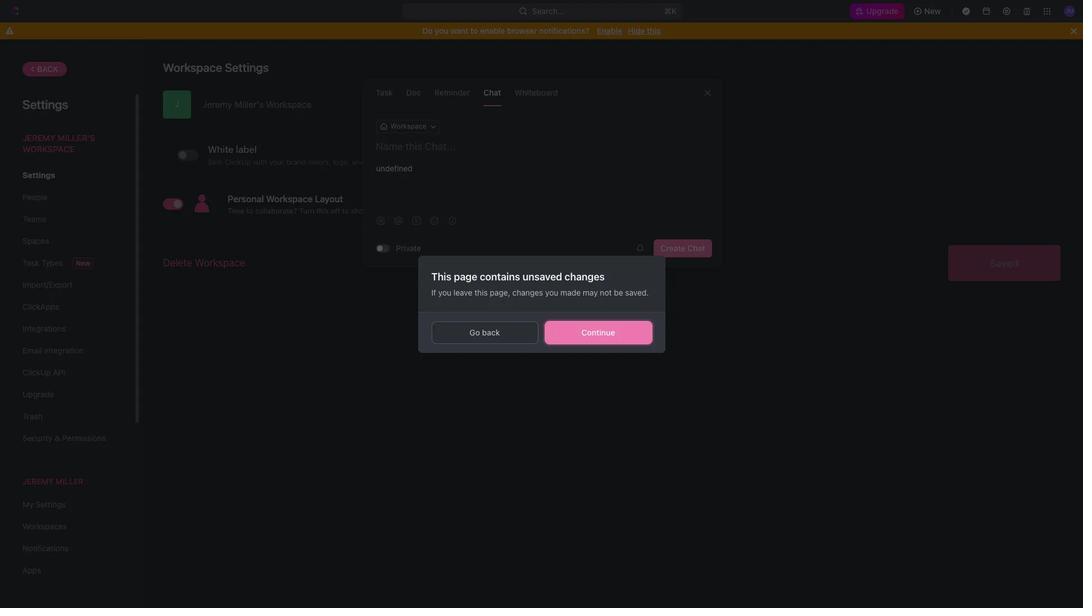 Task type: describe. For each thing, give the bounding box(es) containing it.
import/export link
[[22, 276, 112, 295]]

email integration link
[[22, 341, 112, 361]]

delete workspace
[[163, 257, 245, 269]]

browser
[[507, 26, 537, 35]]

upgrade inside settings element
[[22, 390, 54, 399]]

settings link
[[22, 166, 112, 185]]

1 horizontal spatial upgrade link
[[851, 3, 905, 19]]

1 horizontal spatial changes
[[565, 271, 605, 283]]

contains
[[480, 271, 520, 283]]

this page contains unsaved changes if you leave this page, changes you made may not be saved.
[[432, 271, 649, 297]]

miller's
[[58, 133, 95, 143]]

turn
[[299, 206, 314, 215]]

teams
[[22, 214, 46, 224]]

doc button
[[407, 79, 421, 106]]

create chat
[[661, 244, 706, 253]]

new inside settings element
[[76, 259, 90, 268]]

spaces link
[[22, 232, 112, 251]]

designed
[[411, 206, 442, 215]]

2 horizontal spatial to
[[471, 26, 478, 35]]

label
[[236, 144, 257, 155]]

brand
[[286, 157, 306, 166]]

leave
[[454, 288, 473, 297]]

layout
[[315, 194, 343, 204]]

continue
[[582, 328, 615, 337]]

task button
[[376, 79, 393, 106]]

⌘k
[[665, 6, 677, 16]]

clickapps link
[[22, 298, 112, 317]]

integration
[[44, 346, 83, 355]]

delete
[[163, 257, 192, 269]]

0 horizontal spatial to
[[247, 206, 253, 215]]

not
[[600, 288, 612, 297]]

go back
[[470, 328, 500, 337]]

teams link
[[22, 210, 112, 229]]

email integration
[[22, 346, 83, 355]]

workspace inside delete workspace button
[[195, 257, 245, 269]]

all
[[371, 206, 379, 215]]

trash
[[22, 412, 43, 421]]

task types
[[22, 258, 63, 268]]

show
[[351, 206, 369, 215]]

go
[[470, 328, 480, 337]]

back inside settings element
[[37, 64, 58, 74]]

page
[[454, 271, 478, 283]]

go back button
[[432, 321, 539, 344]]

features
[[381, 206, 409, 215]]

security & permissions
[[22, 434, 106, 443]]

skin
[[208, 157, 223, 166]]

custom
[[373, 157, 398, 166]]

search...
[[533, 6, 565, 16]]

this inside 'personal workspace layout time to collaborate? turn this off to show all features designed for team productivity.'
[[316, 206, 329, 215]]

apps
[[22, 566, 41, 575]]

task for task
[[376, 87, 393, 97]]

new inside button
[[925, 6, 941, 16]]

workspaces link
[[22, 518, 112, 537]]

&
[[55, 434, 60, 443]]

workspace inside 'personal workspace layout time to collaborate? turn this off to show all features designed for team productivity.'
[[266, 194, 313, 204]]

jeremy for jeremy miller
[[22, 477, 53, 486]]

Team Na﻿me text field
[[202, 91, 1061, 116]]

continue button
[[545, 321, 652, 344]]

page,
[[490, 288, 511, 297]]

permissions
[[62, 434, 106, 443]]

productivity.
[[475, 206, 517, 215]]

team
[[456, 206, 473, 215]]

create
[[661, 244, 686, 253]]

1 vertical spatial changes
[[513, 288, 543, 297]]

white label skin clickup with your brand colors, logo, and a custom url.
[[208, 144, 416, 166]]

Name this Chat... field
[[362, 140, 721, 154]]

do
[[423, 26, 433, 35]]

1 vertical spatial upgrade link
[[22, 385, 112, 404]]

new button
[[909, 2, 948, 20]]

clickapps
[[22, 302, 59, 312]]

workspace settings
[[163, 61, 269, 74]]

j
[[175, 100, 179, 109]]

be
[[614, 288, 623, 297]]

clickup api
[[22, 368, 65, 377]]

enable
[[480, 26, 505, 35]]

jeremy miller's workspace
[[22, 133, 95, 154]]

colors,
[[308, 157, 331, 166]]

email
[[22, 346, 42, 355]]

for
[[444, 206, 454, 215]]

saved button
[[949, 245, 1061, 281]]

apps link
[[22, 561, 112, 581]]



Task type: locate. For each thing, give the bounding box(es) containing it.
jeremy for jeremy miller's workspace
[[22, 133, 55, 143]]

1 horizontal spatial task
[[376, 87, 393, 97]]

workspaces
[[22, 522, 67, 532]]

0 vertical spatial new
[[925, 6, 941, 16]]

whiteboard
[[515, 87, 558, 97]]

personal
[[228, 194, 264, 204]]

trash link
[[22, 407, 112, 426]]

1 horizontal spatial clickup
[[225, 157, 251, 166]]

api
[[53, 368, 65, 377]]

changes up may
[[565, 271, 605, 283]]

task left types
[[22, 258, 39, 268]]

may
[[583, 288, 598, 297]]

and
[[352, 157, 365, 166]]

upgrade left 'new' button
[[867, 6, 899, 16]]

time
[[228, 206, 245, 215]]

0 vertical spatial changes
[[565, 271, 605, 283]]

my settings
[[22, 500, 66, 510]]

1 horizontal spatial chat
[[688, 244, 706, 253]]

upgrade link
[[851, 3, 905, 19], [22, 385, 112, 404]]

1 jeremy from the top
[[22, 133, 55, 143]]

collaborate?
[[255, 206, 297, 215]]

1 vertical spatial jeremy
[[22, 477, 53, 486]]

settings
[[225, 61, 269, 74], [22, 97, 68, 112], [22, 170, 55, 180], [36, 500, 66, 510]]

1 horizontal spatial this
[[475, 288, 488, 297]]

workspace down miller's
[[22, 144, 74, 154]]

spaces
[[22, 236, 49, 246]]

reminder button
[[435, 79, 470, 106]]

this
[[647, 26, 661, 35], [316, 206, 329, 215], [475, 288, 488, 297]]

0 horizontal spatial chat
[[484, 87, 501, 97]]

workspace up j
[[163, 61, 222, 74]]

create chat button
[[654, 240, 712, 258]]

0 vertical spatial clickup
[[225, 157, 251, 166]]

security & permissions link
[[22, 429, 112, 448]]

to down personal
[[247, 206, 253, 215]]

upgrade down clickup api
[[22, 390, 54, 399]]

notifications
[[22, 544, 68, 554]]

1 vertical spatial task
[[22, 258, 39, 268]]

my settings link
[[22, 496, 112, 515]]

1 vertical spatial new
[[76, 259, 90, 268]]

1 vertical spatial upgrade
[[22, 390, 54, 399]]

workspace up the collaborate? at top
[[266, 194, 313, 204]]

saved.
[[626, 288, 649, 297]]

0 horizontal spatial changes
[[513, 288, 543, 297]]

1 vertical spatial this
[[316, 206, 329, 215]]

you right if
[[439, 288, 452, 297]]

chat
[[484, 87, 501, 97], [688, 244, 706, 253]]

2 vertical spatial this
[[475, 288, 488, 297]]

you
[[435, 26, 449, 35], [439, 288, 452, 297], [546, 288, 559, 297]]

0 vertical spatial this
[[647, 26, 661, 35]]

dialog
[[362, 79, 722, 267]]

0 horizontal spatial this
[[316, 206, 329, 215]]

to right want
[[471, 26, 478, 35]]

this right leave
[[475, 288, 488, 297]]

0 vertical spatial upgrade
[[867, 6, 899, 16]]

changes
[[565, 271, 605, 283], [513, 288, 543, 297]]

changes down unsaved at top
[[513, 288, 543, 297]]

new
[[925, 6, 941, 16], [76, 259, 90, 268]]

workspace right delete
[[195, 257, 245, 269]]

clickup down label
[[225, 157, 251, 166]]

clickup api link
[[22, 363, 112, 382]]

url.
[[400, 157, 416, 166]]

enable
[[597, 26, 622, 35]]

import/export
[[22, 280, 72, 290]]

1 horizontal spatial upgrade
[[867, 6, 899, 16]]

made
[[561, 288, 581, 297]]

chat right create on the right top of the page
[[688, 244, 706, 253]]

0 vertical spatial jeremy
[[22, 133, 55, 143]]

1 horizontal spatial new
[[925, 6, 941, 16]]

back link
[[22, 62, 67, 76]]

a
[[367, 157, 371, 166]]

chat button
[[484, 79, 501, 106]]

logo,
[[333, 157, 350, 166]]

jeremy inside jeremy miller's workspace
[[22, 133, 55, 143]]

to right off
[[342, 206, 349, 215]]

this
[[432, 271, 452, 283]]

integrations
[[22, 324, 66, 334]]

undefined
[[376, 164, 412, 173]]

notifications link
[[22, 539, 112, 559]]

task
[[376, 87, 393, 97], [22, 258, 39, 268]]

0 horizontal spatial back
[[37, 64, 58, 74]]

doc
[[407, 87, 421, 97]]

2 jeremy from the top
[[22, 477, 53, 486]]

delete workspace button
[[163, 251, 245, 276]]

white
[[208, 144, 234, 155]]

clickup left api
[[22, 368, 51, 377]]

do you want to enable browser notifications? enable hide this
[[423, 26, 661, 35]]

0 horizontal spatial task
[[22, 258, 39, 268]]

task left doc
[[376, 87, 393, 97]]

jeremy left miller's
[[22, 133, 55, 143]]

chat right reminder
[[484, 87, 501, 97]]

clickup inside 'link'
[[22, 368, 51, 377]]

you right "do"
[[435, 26, 449, 35]]

types
[[41, 258, 63, 268]]

clickup
[[225, 157, 251, 166], [22, 368, 51, 377]]

0 horizontal spatial clickup
[[22, 368, 51, 377]]

whiteboard button
[[515, 79, 558, 106]]

0 horizontal spatial upgrade
[[22, 390, 54, 399]]

integrations link
[[22, 319, 112, 339]]

0 horizontal spatial new
[[76, 259, 90, 268]]

this page contains unsaved changes dialog
[[418, 256, 666, 353]]

0 horizontal spatial upgrade link
[[22, 385, 112, 404]]

1 vertical spatial clickup
[[22, 368, 51, 377]]

1 horizontal spatial to
[[342, 206, 349, 215]]

1 vertical spatial chat
[[688, 244, 706, 253]]

your
[[269, 157, 284, 166]]

notifications?
[[539, 26, 590, 35]]

0 vertical spatial upgrade link
[[851, 3, 905, 19]]

my
[[22, 500, 33, 510]]

this inside this page contains unsaved changes if you leave this page, changes you made may not be saved.
[[475, 288, 488, 297]]

jeremy up my settings at the left of the page
[[22, 477, 53, 486]]

workspace
[[163, 61, 222, 74], [22, 144, 74, 154], [266, 194, 313, 204], [195, 257, 245, 269]]

settings element
[[0, 39, 141, 609]]

0 vertical spatial task
[[376, 87, 393, 97]]

you down unsaved at top
[[546, 288, 559, 297]]

security
[[22, 434, 52, 443]]

want
[[451, 26, 469, 35]]

hide
[[628, 26, 645, 35]]

miller
[[56, 477, 83, 486]]

1 vertical spatial back
[[482, 328, 500, 337]]

private
[[396, 244, 421, 253]]

back inside button
[[482, 328, 500, 337]]

workspace inside jeremy miller's workspace
[[22, 144, 74, 154]]

this right hide
[[647, 26, 661, 35]]

upgrade link left 'new' button
[[851, 3, 905, 19]]

task inside settings element
[[22, 258, 39, 268]]

saved
[[991, 257, 1019, 269]]

upgrade link down clickup api 'link'
[[22, 385, 112, 404]]

0 vertical spatial back
[[37, 64, 58, 74]]

clickup inside the white label skin clickup with your brand colors, logo, and a custom url.
[[225, 157, 251, 166]]

0 vertical spatial chat
[[484, 87, 501, 97]]

dialog containing task
[[362, 79, 722, 267]]

personal workspace layout time to collaborate? turn this off to show all features designed for team productivity.
[[228, 194, 517, 215]]

with
[[253, 157, 267, 166]]

1 horizontal spatial back
[[482, 328, 500, 337]]

task for task types
[[22, 258, 39, 268]]

this left off
[[316, 206, 329, 215]]

2 horizontal spatial this
[[647, 26, 661, 35]]

people
[[22, 192, 47, 202]]

chat inside button
[[688, 244, 706, 253]]



Task type: vqa. For each thing, say whether or not it's contained in the screenshot.
Tree
no



